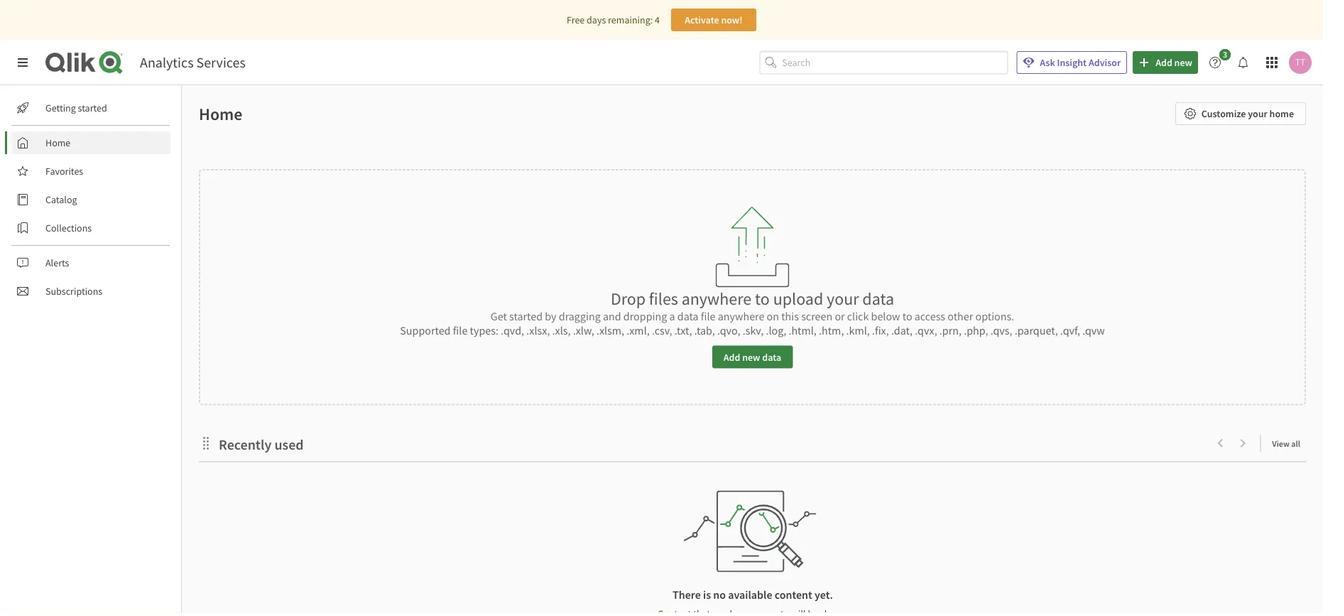 Task type: vqa. For each thing, say whether or not it's contained in the screenshot.
the left new
yes



Task type: locate. For each thing, give the bounding box(es) containing it.
home up favorites
[[45, 136, 71, 149]]

home down services
[[199, 103, 243, 124]]

2 horizontal spatial data
[[863, 288, 894, 309]]

supported
[[400, 323, 451, 337]]

.log,
[[766, 323, 787, 337]]

new down .skv,
[[742, 351, 761, 363]]

ask insight advisor
[[1040, 56, 1121, 69]]

favorites link
[[11, 160, 170, 183]]

0 horizontal spatial add
[[724, 351, 740, 363]]

0 vertical spatial your
[[1248, 107, 1268, 120]]

is
[[703, 588, 711, 602]]

0 horizontal spatial new
[[742, 351, 761, 363]]

started right the getting
[[78, 102, 107, 114]]

subscriptions
[[45, 285, 102, 298]]

add
[[1156, 56, 1173, 69], [724, 351, 740, 363]]

anywhere up .tab,
[[682, 288, 752, 309]]

1 vertical spatial new
[[742, 351, 761, 363]]

Search text field
[[782, 51, 1008, 74]]

4
[[655, 13, 660, 26]]

to right below
[[903, 309, 913, 323]]

home
[[1270, 107, 1294, 120]]

1 vertical spatial your
[[827, 288, 859, 309]]

1 vertical spatial started
[[509, 309, 543, 323]]

your inside "button"
[[1248, 107, 1268, 120]]

data up .fix,
[[863, 288, 894, 309]]

1 horizontal spatial to
[[903, 309, 913, 323]]

.html,
[[789, 323, 817, 337]]

anywhere left the on in the bottom right of the page
[[718, 309, 765, 323]]

0 vertical spatial new
[[1175, 56, 1193, 69]]

to left this at the right
[[755, 288, 770, 309]]

view all link
[[1272, 435, 1306, 452]]

main content
[[176, 85, 1323, 613]]

.tab,
[[695, 323, 715, 337]]

click
[[847, 309, 869, 323]]

data down .log,
[[763, 351, 782, 363]]

add new data button
[[712, 346, 793, 368]]

files
[[649, 288, 678, 309]]

subscriptions link
[[11, 280, 170, 303]]

and
[[603, 309, 621, 323]]

your up .htm,
[[827, 288, 859, 309]]

data
[[863, 288, 894, 309], [678, 309, 699, 323], [763, 351, 782, 363]]

.skv,
[[743, 323, 764, 337]]

0 vertical spatial add
[[1156, 56, 1173, 69]]

0 horizontal spatial started
[[78, 102, 107, 114]]

advisor
[[1089, 56, 1121, 69]]

1 horizontal spatial data
[[763, 351, 782, 363]]

dropping
[[624, 309, 667, 323]]

0 horizontal spatial home
[[45, 136, 71, 149]]

new inside dropdown button
[[1175, 56, 1193, 69]]

new left 3 dropdown button
[[1175, 56, 1193, 69]]

getting started
[[45, 102, 107, 114]]

new inside button
[[742, 351, 761, 363]]

now!
[[721, 13, 743, 26]]

there is no available content yet.
[[673, 588, 833, 602]]

.parquet,
[[1015, 323, 1058, 337]]

by
[[545, 309, 557, 323]]

1 vertical spatial add
[[724, 351, 740, 363]]

new
[[1175, 56, 1193, 69], [742, 351, 761, 363]]

started
[[78, 102, 107, 114], [509, 309, 543, 323]]

this
[[782, 309, 799, 323]]

your inside drop files anywhere to upload your data get started by dragging and dropping a data file anywhere on this screen or click below to access other options. supported file types: .qvd, .xlsx, .xls, .xlw, .xlsm, .xml, .csv, .txt, .tab, .qvo, .skv, .log, .html, .htm, .kml, .fix, .dat, .qvx, .prn, .php, .qvs, .parquet, .qvf, .qvw
[[827, 288, 859, 309]]

.xml,
[[627, 323, 650, 337]]

collections link
[[11, 217, 170, 239]]

data right a
[[678, 309, 699, 323]]

0 vertical spatial home
[[199, 103, 243, 124]]

add new button
[[1133, 51, 1198, 74]]

1 vertical spatial home
[[45, 136, 71, 149]]

your left home
[[1248, 107, 1268, 120]]

recently used link
[[219, 436, 309, 453]]

1 horizontal spatial started
[[509, 309, 543, 323]]

file
[[701, 309, 716, 323], [453, 323, 468, 337]]

0 vertical spatial started
[[78, 102, 107, 114]]

.xlsm,
[[597, 323, 624, 337]]

home inside main content
[[199, 103, 243, 124]]

started left by at the bottom left of the page
[[509, 309, 543, 323]]

your
[[1248, 107, 1268, 120], [827, 288, 859, 309]]

1 horizontal spatial home
[[199, 103, 243, 124]]

drop
[[611, 288, 646, 309]]

add left 3 dropdown button
[[1156, 56, 1173, 69]]

1 horizontal spatial new
[[1175, 56, 1193, 69]]

file left types:
[[453, 323, 468, 337]]

navigation pane element
[[0, 91, 181, 308]]

home
[[199, 103, 243, 124], [45, 136, 71, 149]]

favorites
[[45, 165, 83, 178]]

remaining:
[[608, 13, 653, 26]]

file left .qvo,
[[701, 309, 716, 323]]

1 horizontal spatial add
[[1156, 56, 1173, 69]]

0 horizontal spatial data
[[678, 309, 699, 323]]

available
[[728, 588, 773, 602]]

get
[[491, 309, 507, 323]]

or
[[835, 309, 845, 323]]

0 horizontal spatial your
[[827, 288, 859, 309]]

view
[[1272, 438, 1290, 449]]

main content containing home
[[176, 85, 1323, 613]]

no
[[713, 588, 726, 602]]

add inside button
[[724, 351, 740, 363]]

recently
[[219, 436, 272, 453]]

add new
[[1156, 56, 1193, 69]]

a
[[670, 309, 675, 323]]

1 horizontal spatial your
[[1248, 107, 1268, 120]]

to
[[755, 288, 770, 309], [903, 309, 913, 323]]

there
[[673, 588, 701, 602]]

screen
[[801, 309, 833, 323]]

add inside dropdown button
[[1156, 56, 1173, 69]]

add down .qvo,
[[724, 351, 740, 363]]

ask
[[1040, 56, 1055, 69]]

dragging
[[559, 309, 601, 323]]



Task type: describe. For each thing, give the bounding box(es) containing it.
collections
[[45, 222, 92, 234]]

activate now! link
[[671, 9, 757, 31]]

days
[[587, 13, 606, 26]]

.fix,
[[872, 323, 889, 337]]

used
[[274, 436, 304, 453]]

.qvd,
[[501, 323, 524, 337]]

getting
[[45, 102, 76, 114]]

home link
[[11, 131, 170, 154]]

new for add new
[[1175, 56, 1193, 69]]

.txt,
[[675, 323, 692, 337]]

.csv,
[[652, 323, 672, 337]]

home inside the home link
[[45, 136, 71, 149]]

3
[[1223, 49, 1228, 60]]

new for add new data
[[742, 351, 761, 363]]

free
[[567, 13, 585, 26]]

add new data
[[724, 351, 782, 363]]

content
[[775, 588, 813, 602]]

.qvs,
[[991, 323, 1013, 337]]

.xls,
[[552, 323, 571, 337]]

terry turtle image
[[1289, 51, 1312, 74]]

customize
[[1202, 107, 1246, 120]]

started inside getting started link
[[78, 102, 107, 114]]

close sidebar menu image
[[17, 57, 28, 68]]

catalog
[[45, 193, 77, 206]]

analytics
[[140, 54, 194, 71]]

insight
[[1057, 56, 1087, 69]]

ask insight advisor button
[[1017, 51, 1128, 74]]

1 horizontal spatial file
[[701, 309, 716, 323]]

all
[[1292, 438, 1301, 449]]

.php,
[[964, 323, 988, 337]]

analytics services element
[[140, 54, 246, 71]]

view all
[[1272, 438, 1301, 449]]

.kml,
[[846, 323, 870, 337]]

recently used
[[219, 436, 304, 453]]

started inside drop files anywhere to upload your data get started by dragging and dropping a data file anywhere on this screen or click below to access other options. supported file types: .qvd, .xlsx, .xls, .xlw, .xlsm, .xml, .csv, .txt, .tab, .qvo, .skv, .log, .html, .htm, .kml, .fix, .dat, .qvx, .prn, .php, .qvs, .parquet, .qvf, .qvw
[[509, 309, 543, 323]]

activate
[[685, 13, 719, 26]]

drop files anywhere to upload your data get started by dragging and dropping a data file anywhere on this screen or click below to access other options. supported file types: .qvd, .xlsx, .xls, .xlw, .xlsm, .xml, .csv, .txt, .tab, .qvo, .skv, .log, .html, .htm, .kml, .fix, .dat, .qvx, .prn, .php, .qvs, .parquet, .qvf, .qvw
[[400, 288, 1105, 337]]

options.
[[976, 309, 1015, 323]]

.prn,
[[940, 323, 962, 337]]

catalog link
[[11, 188, 170, 211]]

0 horizontal spatial file
[[453, 323, 468, 337]]

.qvo,
[[717, 323, 741, 337]]

.xlw,
[[573, 323, 594, 337]]

0 horizontal spatial to
[[755, 288, 770, 309]]

getting started link
[[11, 97, 170, 119]]

data inside button
[[763, 351, 782, 363]]

free days remaining: 4
[[567, 13, 660, 26]]

add for add new
[[1156, 56, 1173, 69]]

.dat,
[[892, 323, 913, 337]]

alerts
[[45, 256, 69, 269]]

customize your home button
[[1176, 102, 1306, 125]]

move collection image
[[199, 436, 213, 451]]

.htm,
[[819, 323, 844, 337]]

on
[[767, 309, 779, 323]]

upload
[[773, 288, 824, 309]]

.qvx,
[[915, 323, 937, 337]]

activate now!
[[685, 13, 743, 26]]

types:
[[470, 323, 499, 337]]

.qvf,
[[1061, 323, 1080, 337]]

below
[[871, 309, 900, 323]]

customize your home
[[1202, 107, 1294, 120]]

alerts link
[[11, 251, 170, 274]]

other
[[948, 309, 973, 323]]

services
[[196, 54, 246, 71]]

3 button
[[1204, 49, 1235, 74]]

searchbar element
[[760, 51, 1008, 74]]

analytics services
[[140, 54, 246, 71]]

.qvw
[[1083, 323, 1105, 337]]

access
[[915, 309, 946, 323]]

yet.
[[815, 588, 833, 602]]

.xlsx,
[[527, 323, 550, 337]]

add for add new data
[[724, 351, 740, 363]]



